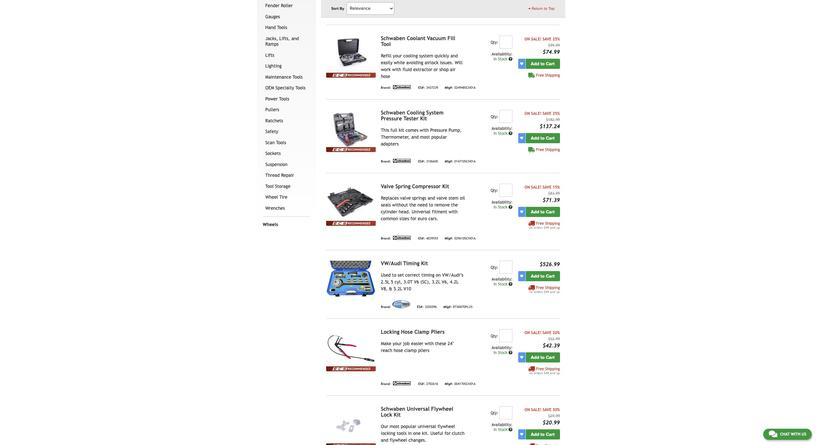 Task type: locate. For each thing, give the bounding box(es) containing it.
this full kit comes with pressure pump, thermometer, and most popular adapters
[[381, 128, 462, 147]]

0 vertical spatial orders
[[534, 226, 543, 229]]

and right springs
[[428, 195, 436, 201]]

universal up the universal
[[407, 406, 430, 412]]

0 horizontal spatial most
[[390, 424, 400, 429]]

2 on from the top
[[525, 111, 530, 116]]

on
[[530, 226, 533, 229], [436, 273, 441, 278], [530, 290, 533, 294], [530, 371, 533, 375]]

0 vertical spatial hose
[[381, 74, 391, 79]]

vacuum
[[427, 35, 446, 41]]

0 vertical spatial free shipping
[[537, 73, 560, 78]]

to for $74.99 the add to cart button
[[541, 61, 545, 67]]

tools subcategories element
[[263, 0, 310, 217]]

5 shipping from the top
[[546, 367, 560, 371]]

2 vertical spatial up
[[557, 371, 560, 375]]

4 sale! from the top
[[532, 331, 542, 335]]

cart
[[546, 61, 555, 67], [546, 135, 555, 141], [546, 209, 555, 215], [546, 274, 555, 279], [546, 355, 555, 360], [546, 432, 555, 437]]

1 free from the top
[[537, 73, 545, 78]]

schwaben coolant vacuum fill tool
[[381, 35, 456, 47]]

save inside the on sale!                         save 15% $83.99 $71.39
[[543, 185, 552, 190]]

3 in stock from the top
[[494, 205, 509, 210]]

sale! inside the on sale!                         save 15% $83.99 $71.39
[[532, 185, 542, 190]]

5 qty: from the top
[[491, 334, 499, 339]]

0 horizontal spatial pressure
[[381, 115, 402, 122]]

orders down the $71.39
[[534, 226, 543, 229]]

with down while
[[393, 67, 402, 72]]

1 sale! from the top
[[532, 37, 542, 41]]

1 vertical spatial flywheel
[[390, 438, 408, 443]]

1 add to cart button from the top
[[526, 59, 560, 69]]

add to cart button for $71.39
[[526, 207, 560, 217]]

schwaben - corporate logo image down fluid
[[393, 85, 412, 89]]

and down comes
[[412, 134, 419, 140]]

flywheel down tools
[[390, 438, 408, 443]]

mfg#: 029610sch01a
[[445, 237, 476, 240]]

1 vertical spatial $49
[[544, 290, 550, 294]]

save inside on sale!                         save 30% $29.99 $20.99
[[543, 408, 552, 412]]

valve up remove at the right top
[[437, 195, 448, 201]]

orders for $71.39
[[534, 226, 543, 229]]

need
[[418, 202, 428, 208]]

5 stock from the top
[[498, 351, 508, 355]]

save up $99.99
[[543, 37, 552, 41]]

schwaben - corporate logo image
[[393, 11, 412, 15], [393, 85, 412, 89], [393, 159, 412, 163], [393, 236, 412, 240], [393, 382, 412, 386]]

availability: for $137.24
[[492, 126, 513, 131]]

0 vertical spatial 25%
[[553, 37, 560, 41]]

es#2702616 - 004170sch01a - locking hose clamp pliers - make your job easier with these 24" reach hose clamp pliers - schwaben - audi bmw volkswagen mercedes benz mini porsche image
[[326, 329, 376, 367]]

3 up from the top
[[557, 371, 560, 375]]

flywheel up useful
[[438, 424, 456, 429]]

wheels link
[[262, 220, 309, 230]]

0 horizontal spatial for
[[411, 216, 417, 221]]

3 on from the top
[[525, 185, 530, 190]]

in for $137.24
[[494, 131, 497, 136]]

your for schwaben
[[393, 53, 402, 58]]

mfg#: left 014710sch01a
[[445, 160, 454, 163]]

lighting link
[[264, 61, 309, 72]]

3 add from the top
[[531, 209, 540, 215]]

schwaben inside schwaben cooling system pressure tester kit
[[381, 110, 406, 116]]

es#3202096 - bt40070plus - vw/audi timing kit - used to set correct timing on vw/audis 2.5l 5 cyl, 3.0t v6 (sc), 3.2l v6, 4.2l v8, & 5.2l v10 - baum tools - audi image
[[326, 261, 376, 298]]

0 vertical spatial your
[[393, 53, 402, 58]]

schwaben up 'refill'
[[381, 35, 406, 41]]

1 25% from the top
[[553, 37, 560, 41]]

and inside "this full kit comes with pressure pump, thermometer, and most popular adapters"
[[412, 134, 419, 140]]

2 vertical spatial free shipping on orders $49 and up
[[530, 367, 560, 375]]

mfg#: left 024948sch01a
[[445, 86, 454, 90]]

1 vertical spatial question circle image
[[509, 351, 513, 355]]

3 brand: from the top
[[381, 160, 391, 163]]

free shipping on orders $49 and up for $42.39
[[530, 367, 560, 375]]

3202096
[[425, 305, 437, 309]]

timing
[[404, 260, 420, 267]]

ecs tuning recommends this product. image
[[326, 0, 376, 4], [326, 73, 376, 78], [326, 147, 376, 152], [326, 221, 376, 226], [326, 367, 376, 372], [326, 444, 376, 445]]

es#2952254 - 014433sch01a - schwaben universal flywheel lock kit - our most popular universal flywheel locking tools in one kit. useful for clutch and flywheel changes. - schwaben - audi bmw volkswagen mercedes benz mini porsche image
[[326, 406, 376, 444]]

with right comes
[[420, 128, 429, 133]]

tools inside 'maintenance tools' link
[[293, 74, 303, 80]]

tester
[[404, 115, 419, 122]]

jacks, lifts, and ramps link
[[264, 33, 309, 50]]

save for $74.99
[[543, 37, 552, 41]]

2 qty: from the top
[[491, 115, 499, 119]]

valve spring compressor kit link
[[381, 183, 450, 190]]

3 orders from the top
[[534, 371, 543, 375]]

qty: for vw/audi timing kit
[[491, 265, 499, 270]]

in for $42.39
[[494, 351, 497, 355]]

5 schwaben - corporate logo image from the top
[[393, 382, 412, 386]]

cart for $71.39
[[546, 209, 555, 215]]

tool inside schwaben coolant vacuum fill tool
[[381, 41, 391, 47]]

3 $49 from the top
[[544, 371, 550, 375]]

0 vertical spatial popular
[[432, 134, 447, 140]]

2 brand: from the top
[[381, 86, 391, 90]]

free down $137.24
[[537, 147, 545, 152]]

and up will
[[451, 53, 458, 58]]

1 the from the left
[[410, 202, 417, 208]]

add for $74.99
[[531, 61, 540, 67]]

add to cart for $74.99
[[531, 61, 555, 67]]

orders down $526.99
[[534, 290, 543, 294]]

1 horizontal spatial tool
[[381, 41, 391, 47]]

on inside 'on sale!                         save 25% $99.99 $74.99'
[[525, 37, 530, 41]]

sale! for $137.24
[[532, 111, 542, 116]]

and down locking in the bottom left of the page
[[381, 438, 389, 443]]

mfg#: 024948sch01a
[[445, 86, 476, 90]]

cart down $526.99
[[546, 274, 555, 279]]

1 horizontal spatial valve
[[437, 195, 448, 201]]

free shipping on orders $49 and up for $71.39
[[530, 221, 560, 229]]

1 vertical spatial add to wish list image
[[521, 275, 524, 278]]

tools
[[277, 25, 288, 30], [293, 74, 303, 80], [296, 85, 306, 91], [279, 96, 290, 101], [276, 140, 286, 145]]

1 vertical spatial most
[[390, 424, 400, 429]]

6 brand: from the top
[[381, 383, 391, 386]]

free shipping
[[537, 73, 560, 78], [537, 147, 560, 152]]

0 horizontal spatial valve
[[401, 195, 411, 201]]

save up $182.99 on the top
[[543, 111, 552, 116]]

mfg#: for pressure
[[445, 160, 454, 163]]

sale! left 15%
[[532, 185, 542, 190]]

orders for $42.39
[[534, 371, 543, 375]]

avoiding
[[407, 60, 424, 65]]

airlock
[[425, 60, 439, 65]]

brand: for valve spring compressor kit
[[381, 237, 391, 240]]

on for $20.99
[[525, 408, 530, 412]]

to left top
[[545, 6, 548, 11]]

on for $74.99
[[525, 37, 530, 41]]

valve
[[401, 195, 411, 201], [437, 195, 448, 201]]

1 question circle image from the top
[[509, 131, 513, 135]]

with down remove at the right top
[[449, 209, 458, 214]]

on
[[525, 37, 530, 41], [525, 111, 530, 116], [525, 185, 530, 190], [525, 331, 530, 335], [525, 408, 530, 412]]

and down $526.99
[[551, 290, 556, 294]]

schwaben
[[381, 35, 406, 41], [381, 110, 406, 116], [381, 406, 406, 412]]

schwaben coolant vacuum fill tool link
[[381, 35, 456, 47]]

question circle image
[[509, 131, 513, 135], [509, 351, 513, 355]]

mfg#: 004170sch01a
[[445, 383, 476, 386]]

up for $71.39
[[557, 226, 560, 229]]

to inside used to set correct timing on vw/audi's 2.5l 5 cyl, 3.0t v6 (sc), 3.2l v6, 4.2l v8, & 5.2l v10
[[392, 273, 397, 278]]

3 add to wish list image from the top
[[521, 356, 524, 359]]

4 schwaben - corporate logo image from the top
[[393, 236, 412, 240]]

add to wish list image
[[521, 137, 524, 140], [521, 210, 524, 214], [521, 356, 524, 359]]

us
[[802, 432, 807, 437]]

None number field
[[500, 35, 513, 49], [500, 110, 513, 123], [500, 184, 513, 197], [500, 261, 513, 274], [500, 329, 513, 342], [500, 406, 513, 419], [500, 35, 513, 49], [500, 110, 513, 123], [500, 184, 513, 197], [500, 261, 513, 274], [500, 329, 513, 342], [500, 406, 513, 419]]

014710sch01a
[[455, 160, 476, 163]]

cart down $42.39
[[546, 355, 555, 360]]

mfg#: left 029610sch01a
[[445, 237, 454, 240]]

es#: for pliers
[[419, 383, 425, 386]]

3 save from the top
[[543, 185, 552, 190]]

up for $42.39
[[557, 371, 560, 375]]

most inside "this full kit comes with pressure pump, thermometer, and most popular adapters"
[[421, 134, 430, 140]]

question circle image
[[509, 57, 513, 61], [509, 205, 513, 209], [509, 282, 513, 286], [509, 428, 513, 432]]

1 vertical spatial popular
[[401, 424, 417, 429]]

save left 30%
[[543, 408, 552, 412]]

scan tools
[[266, 140, 286, 145]]

sale! for $20.99
[[532, 408, 542, 412]]

clutch
[[452, 431, 465, 436]]

to left set in the bottom of the page
[[392, 273, 397, 278]]

schwaben inside schwaben coolant vacuum fill tool
[[381, 35, 406, 41]]

tools for hand tools
[[277, 25, 288, 30]]

5 add to cart button from the top
[[526, 353, 560, 363]]

5 cart from the top
[[546, 355, 555, 360]]

add to cart down $20.99
[[531, 432, 555, 437]]

up down $526.99
[[557, 290, 560, 294]]

mfg#: left '004170sch01a'
[[445, 383, 454, 386]]

to down $526.99
[[541, 274, 545, 279]]

2 add to wish list image from the top
[[521, 210, 524, 214]]

save inside on sale!                         save 25% $182.99 $137.24
[[543, 111, 552, 116]]

popular down system
[[432, 134, 447, 140]]

on sale!                         save 25% $99.99 $74.99
[[525, 37, 560, 55]]

add to wish list image
[[521, 62, 524, 65], [521, 275, 524, 278], [521, 433, 524, 436]]

for left the euro
[[411, 216, 417, 221]]

5 on from the top
[[525, 408, 530, 412]]

to down the $74.99
[[541, 61, 545, 67]]

3 ecs tuning recommends this product. image from the top
[[326, 147, 376, 152]]

tools inside hand tools link
[[277, 25, 288, 30]]

0 vertical spatial free shipping on orders $49 and up
[[530, 221, 560, 229]]

1 free shipping from the top
[[537, 73, 560, 78]]

add to cart button down $42.39
[[526, 353, 560, 363]]

es#3437239 - 024948sch01a - schwaben coolant vacuum fill tool - refill your cooling system quickly and easily while avoiding airlock issues. will work with fluid extractor or shop air hose - schwaben - audi bmw volkswagen mercedes benz mini porsche image
[[326, 35, 376, 73]]

quickly
[[435, 53, 450, 58]]

schwaben - corporate logo image for hose
[[393, 382, 412, 386]]

2 vertical spatial add to wish list image
[[521, 356, 524, 359]]

add to cart button down the $74.99
[[526, 59, 560, 69]]

for left clutch
[[445, 431, 451, 436]]

cart down $20.99
[[546, 432, 555, 437]]

universal inside schwaben universal flywheel lock kit
[[407, 406, 430, 412]]

1 add from the top
[[531, 61, 540, 67]]

sale! up $137.24
[[532, 111, 542, 116]]

save inside 'on sale!                         save 25% $99.99 $74.99'
[[543, 37, 552, 41]]

004170sch01a
[[455, 383, 476, 386]]

free down $526.99
[[537, 286, 545, 290]]

5 save from the top
[[543, 408, 552, 412]]

free shipping on orders $49 and up down the $71.39
[[530, 221, 560, 229]]

lifts
[[266, 53, 275, 58]]

caret up image
[[529, 7, 531, 10]]

hose right reach
[[394, 348, 403, 353]]

orders down $42.39
[[534, 371, 543, 375]]

3 question circle image from the top
[[509, 282, 513, 286]]

sale! inside on sale!                         save 25% $182.99 $137.24
[[532, 111, 542, 116]]

25% inside 'on sale!                         save 25% $99.99 $74.99'
[[553, 37, 560, 41]]

question circle image for on sale!                         save 25%
[[509, 57, 513, 61]]

sale! left 20%
[[532, 331, 542, 335]]

baum tools - corporate logo image
[[393, 300, 411, 308]]

for inside the our most popular universal flywheel locking tools in one kit. useful for clutch and flywheel changes.
[[445, 431, 451, 436]]

schwaben - corporate logo image left 'es#: 2702616'
[[393, 382, 412, 386]]

tool up wheel
[[266, 184, 274, 189]]

1 question circle image from the top
[[509, 57, 513, 61]]

fitment
[[432, 209, 448, 214]]

the down stem
[[452, 202, 458, 208]]

ecs tuning recommends this product. image for schwaben coolant vacuum fill tool
[[326, 73, 376, 78]]

0 vertical spatial schwaben
[[381, 35, 406, 41]]

pressure up full
[[381, 115, 402, 122]]

mfg#: for fill
[[445, 86, 454, 90]]

most up locking in the bottom left of the page
[[390, 424, 400, 429]]

valve spring compressor kit
[[381, 183, 450, 190]]

mfg#: left 'bt40070plus'
[[444, 305, 452, 309]]

25% for $137.24
[[553, 111, 560, 116]]

cart down the $74.99
[[546, 61, 555, 67]]

3 sale! from the top
[[532, 185, 542, 190]]

pliers
[[431, 329, 445, 335]]

on inside on sale!                         save 30% $29.99 $20.99
[[525, 408, 530, 412]]

safety
[[266, 129, 278, 134]]

most
[[421, 134, 430, 140], [390, 424, 400, 429]]

free down $42.39
[[537, 367, 545, 371]]

add to cart button down $20.99
[[526, 430, 560, 440]]

25% inside on sale!                         save 25% $182.99 $137.24
[[553, 111, 560, 116]]

qty: for schwaben cooling system pressure tester kit
[[491, 115, 499, 119]]

shipping down $42.39
[[546, 367, 560, 371]]

pressure inside "this full kit comes with pressure pump, thermometer, and most popular adapters"
[[431, 128, 448, 133]]

kit inside schwaben universal flywheel lock kit
[[394, 412, 401, 418]]

1 horizontal spatial hose
[[394, 348, 403, 353]]

1 in from the top
[[494, 57, 497, 61]]

question circle image for on sale!                         save 15%
[[509, 205, 513, 209]]

universal
[[418, 424, 437, 429]]

1 vertical spatial free shipping on orders $49 and up
[[530, 286, 560, 294]]

1 horizontal spatial popular
[[432, 134, 447, 140]]

$74.99
[[543, 49, 560, 55]]

tools right the scan at the top of page
[[276, 140, 286, 145]]

add to cart down the $71.39
[[531, 209, 555, 215]]

universal up the euro
[[412, 209, 431, 214]]

25% up $182.99 on the top
[[553, 111, 560, 116]]

save inside on sale!                         save 20% $52.99 $42.39
[[543, 331, 552, 335]]

schwaben - corporate logo image for spring
[[393, 236, 412, 240]]

0 vertical spatial up
[[557, 226, 560, 229]]

make your job easier with these 24" reach hose clamp pliers
[[381, 341, 454, 353]]

specialty
[[276, 85, 294, 91]]

schwaben - corporate logo image down sizes
[[393, 236, 412, 240]]

add to cart down $526.99
[[531, 274, 555, 279]]

maintenance tools link
[[264, 72, 309, 83]]

schwaben inside schwaben universal flywheel lock kit
[[381, 406, 406, 412]]

shipping down the $74.99
[[546, 73, 560, 78]]

sale! inside on sale!                         save 30% $29.99 $20.99
[[532, 408, 542, 412]]

tools inside "scan tools" link
[[276, 140, 286, 145]]

qty: for valve spring compressor kit
[[491, 188, 499, 193]]

free down the $74.99
[[537, 73, 545, 78]]

3 add to wish list image from the top
[[521, 433, 524, 436]]

on inside on sale!                         save 25% $182.99 $137.24
[[525, 111, 530, 116]]

system
[[427, 110, 444, 116]]

1 vertical spatial tool
[[266, 184, 274, 189]]

2 add to cart button from the top
[[526, 133, 560, 143]]

1 vertical spatial add to wish list image
[[521, 210, 524, 214]]

sale!
[[532, 37, 542, 41], [532, 111, 542, 116], [532, 185, 542, 190], [532, 331, 542, 335], [532, 408, 542, 412]]

tools inside power tools link
[[279, 96, 290, 101]]

2.5l
[[381, 279, 390, 285]]

4.2l
[[450, 279, 459, 285]]

with up pliers
[[425, 341, 434, 346]]

free shipping down the $74.99
[[537, 73, 560, 78]]

hose inside make your job easier with these 24" reach hose clamp pliers
[[394, 348, 403, 353]]

30%
[[553, 408, 560, 412]]

in stock
[[494, 57, 509, 61], [494, 131, 509, 136], [494, 205, 509, 210], [494, 282, 509, 287], [494, 351, 509, 355], [494, 428, 509, 432]]

1 horizontal spatial pressure
[[431, 128, 448, 133]]

kit.
[[422, 431, 430, 436]]

tools right the specialty
[[296, 85, 306, 91]]

replaces
[[381, 195, 399, 201]]

to right need
[[429, 202, 434, 208]]

power
[[266, 96, 278, 101]]

2 vertical spatial orders
[[534, 371, 543, 375]]

useful
[[431, 431, 444, 436]]

1 vertical spatial universal
[[407, 406, 430, 412]]

on inside the on sale!                         save 15% $83.99 $71.39
[[525, 185, 530, 190]]

es#: 2702616
[[419, 383, 439, 386]]

0 vertical spatial add to wish list image
[[521, 62, 524, 65]]

schwaben for kit
[[381, 406, 406, 412]]

2 vertical spatial add to wish list image
[[521, 433, 524, 436]]

3 schwaben from the top
[[381, 406, 406, 412]]

3 free from the top
[[537, 221, 545, 226]]

1 cart from the top
[[546, 61, 555, 67]]

by
[[340, 6, 345, 11]]

on inside on sale!                         save 20% $52.99 $42.39
[[525, 331, 530, 335]]

to for the add to cart button for $42.39
[[541, 355, 545, 360]]

used to set correct timing on vw/audi's 2.5l 5 cyl, 3.0t v6 (sc), 3.2l v6, 4.2l v8, & 5.2l v10
[[381, 273, 464, 291]]

schwaben up full
[[381, 110, 406, 116]]

3 add to cart from the top
[[531, 209, 555, 215]]

schwaben up our
[[381, 406, 406, 412]]

1 vertical spatial orders
[[534, 290, 543, 294]]

add to cart button for $20.99
[[526, 430, 560, 440]]

on inside used to set correct timing on vw/audi's 2.5l 5 cyl, 3.0t v6 (sc), 3.2l v6, 4.2l v8, & 5.2l v10
[[436, 273, 441, 278]]

2 add to cart from the top
[[531, 135, 555, 141]]

in stock for $137.24
[[494, 131, 509, 136]]

up down $42.39
[[557, 371, 560, 375]]

cars.
[[429, 216, 439, 221]]

1 on from the top
[[525, 37, 530, 41]]

free shipping down $137.24
[[537, 147, 560, 152]]

1 vertical spatial hose
[[394, 348, 403, 353]]

add to cart button for $42.39
[[526, 353, 560, 363]]

3 stock from the top
[[498, 205, 508, 210]]

sale! inside 'on sale!                         save 25% $99.99 $74.99'
[[532, 37, 542, 41]]

6 ecs tuning recommends this product. image from the top
[[326, 444, 376, 445]]

free shipping on orders $49 and up down $526.99
[[530, 286, 560, 294]]

5 sale! from the top
[[532, 408, 542, 412]]

1 vertical spatial for
[[445, 431, 451, 436]]

4 cart from the top
[[546, 274, 555, 279]]

1 vertical spatial your
[[393, 341, 402, 346]]

schwaben - corporate logo image up coolant at the top of page
[[393, 11, 412, 15]]

vw/audi timing kit link
[[381, 260, 428, 267]]

brand: for schwaben cooling system pressure tester kit
[[381, 160, 391, 163]]

1 in stock from the top
[[494, 57, 509, 61]]

one
[[414, 431, 421, 436]]

5 ecs tuning recommends this product. image from the top
[[326, 367, 376, 372]]

ratchets
[[266, 118, 283, 123]]

add to cart button down $137.24
[[526, 133, 560, 143]]

add to cart down the $74.99
[[531, 61, 555, 67]]

stem
[[449, 195, 459, 201]]

tools down lighting link
[[293, 74, 303, 80]]

free shipping on orders $49 and up down $42.39
[[530, 367, 560, 375]]

to down $137.24
[[541, 135, 545, 141]]

your inside make your job easier with these 24" reach hose clamp pliers
[[393, 341, 402, 346]]

mfg#: for kit
[[445, 237, 454, 240]]

0 vertical spatial flywheel
[[438, 424, 456, 429]]

with inside refill your cooling system quickly and easily while avoiding airlock issues. will work with fluid extractor or shop air hose
[[393, 67, 402, 72]]

1 shipping from the top
[[546, 73, 560, 78]]

shipping down $526.99
[[546, 286, 560, 290]]

0 horizontal spatial hose
[[381, 74, 391, 79]]

1 qty: from the top
[[491, 40, 499, 45]]

5 add to cart from the top
[[531, 355, 555, 360]]

to down the $71.39
[[541, 209, 545, 215]]

and right lifts,
[[292, 36, 299, 41]]

your left job
[[393, 341, 402, 346]]

2 stock from the top
[[498, 131, 508, 136]]

1 add to wish list image from the top
[[521, 62, 524, 65]]

5 availability: from the top
[[492, 346, 513, 350]]

lifts link
[[264, 50, 309, 61]]

1 free shipping on orders $49 and up from the top
[[530, 221, 560, 229]]

your for locking
[[393, 341, 402, 346]]

shop
[[440, 67, 449, 72]]

add to cart button for $74.99
[[526, 59, 560, 69]]

add
[[531, 61, 540, 67], [531, 135, 540, 141], [531, 209, 540, 215], [531, 274, 540, 279], [531, 355, 540, 360], [531, 432, 540, 437]]

your inside refill your cooling system quickly and easily while avoiding airlock issues. will work with fluid extractor or shop air hose
[[393, 53, 402, 58]]

to for fourth the add to cart button
[[541, 274, 545, 279]]

2 question circle image from the top
[[509, 351, 513, 355]]

cart for $74.99
[[546, 61, 555, 67]]

return
[[532, 6, 544, 11]]

in stock for $42.39
[[494, 351, 509, 355]]

1 schwaben - corporate logo image from the top
[[393, 11, 412, 15]]

(sc),
[[421, 279, 431, 285]]

add to cart down $137.24
[[531, 135, 555, 141]]

kit up stem
[[443, 183, 450, 190]]

fender roller link
[[264, 0, 309, 11]]

pressure
[[381, 115, 402, 122], [431, 128, 448, 133]]

free down the $71.39
[[537, 221, 545, 226]]

in
[[408, 431, 412, 436]]

1 vertical spatial schwaben
[[381, 110, 406, 116]]

qty:
[[491, 40, 499, 45], [491, 115, 499, 119], [491, 188, 499, 193], [491, 265, 499, 270], [491, 334, 499, 339], [491, 411, 499, 416]]

1 horizontal spatial most
[[421, 134, 430, 140]]

2 25% from the top
[[553, 111, 560, 116]]

es#: left "2702616" on the bottom of page
[[419, 383, 425, 386]]

shipping down the $71.39
[[546, 221, 560, 226]]

for inside replaces valve springs and valve stem oil seals without the need to remove the cylinder head. universal fitment with common sizes for euro cars.
[[411, 216, 417, 221]]

clamp
[[405, 348, 417, 353]]

1 add to wish list image from the top
[[521, 137, 524, 140]]

0 horizontal spatial the
[[410, 202, 417, 208]]

5 add from the top
[[531, 355, 540, 360]]

pressure left 'pump,'
[[431, 128, 448, 133]]

4 save from the top
[[543, 331, 552, 335]]

sale! inside on sale!                         save 20% $52.99 $42.39
[[532, 331, 542, 335]]

5 in stock from the top
[[494, 351, 509, 355]]

0 vertical spatial $49
[[544, 226, 550, 229]]

common
[[381, 216, 399, 221]]

0 vertical spatial for
[[411, 216, 417, 221]]

add for $20.99
[[531, 432, 540, 437]]

1 vertical spatial up
[[557, 290, 560, 294]]

v8,
[[381, 286, 388, 291]]

2 schwaben - corporate logo image from the top
[[393, 85, 412, 89]]

tool up 'refill'
[[381, 41, 391, 47]]

2 question circle image from the top
[[509, 205, 513, 209]]

0 vertical spatial add to wish list image
[[521, 137, 524, 140]]

6 add to cart from the top
[[531, 432, 555, 437]]

locking
[[381, 329, 400, 335]]

0 vertical spatial question circle image
[[509, 131, 513, 135]]

6 add from the top
[[531, 432, 540, 437]]

1 vertical spatial 25%
[[553, 111, 560, 116]]

$182.99
[[547, 117, 560, 122]]

4 on from the top
[[525, 331, 530, 335]]

2 in stock from the top
[[494, 131, 509, 136]]

es#: 3437239
[[419, 86, 439, 90]]

most up es#: 3106605
[[421, 134, 430, 140]]

save left 20%
[[543, 331, 552, 335]]

1 horizontal spatial for
[[445, 431, 451, 436]]

0 vertical spatial tool
[[381, 41, 391, 47]]

2 availability: from the top
[[492, 126, 513, 131]]

1 vertical spatial free shipping
[[537, 147, 560, 152]]

0 vertical spatial universal
[[412, 209, 431, 214]]

3 availability: from the top
[[492, 200, 513, 205]]

6 in from the top
[[494, 428, 497, 432]]

$49 down the $71.39
[[544, 226, 550, 229]]

1 vertical spatial pressure
[[431, 128, 448, 133]]

popular
[[432, 134, 447, 140], [401, 424, 417, 429]]

1 $49 from the top
[[544, 226, 550, 229]]

your
[[393, 53, 402, 58], [393, 341, 402, 346]]

seals
[[381, 202, 391, 208]]

6 add to cart button from the top
[[526, 430, 560, 440]]

0 horizontal spatial popular
[[401, 424, 417, 429]]

3 schwaben - corporate logo image from the top
[[393, 159, 412, 163]]

2 add from the top
[[531, 135, 540, 141]]

up down the $71.39
[[557, 226, 560, 229]]

3 add to cart button from the top
[[526, 207, 560, 217]]

2 vertical spatial $49
[[544, 371, 550, 375]]

2 vertical spatial schwaben
[[381, 406, 406, 412]]

6 qty: from the top
[[491, 411, 499, 416]]

3 cart from the top
[[546, 209, 555, 215]]

0 horizontal spatial flywheel
[[390, 438, 408, 443]]

tools up lifts,
[[277, 25, 288, 30]]

with left us
[[792, 432, 801, 437]]

stock for $74.99
[[498, 57, 508, 61]]

0 vertical spatial most
[[421, 134, 430, 140]]

es#: left 4039593
[[419, 237, 425, 240]]

stock for $71.39
[[498, 205, 508, 210]]

4 qty: from the top
[[491, 265, 499, 270]]

25% up $99.99
[[553, 37, 560, 41]]

issues.
[[440, 60, 454, 65]]

4 free from the top
[[537, 286, 545, 290]]

1 horizontal spatial the
[[452, 202, 458, 208]]

add to cart for $71.39
[[531, 209, 555, 215]]

0 vertical spatial pressure
[[381, 115, 402, 122]]

kit right tester
[[421, 115, 427, 122]]



Task type: describe. For each thing, give the bounding box(es) containing it.
universal inside replaces valve springs and valve stem oil seals without the need to remove the cylinder head. universal fitment with common sizes for euro cars.
[[412, 209, 431, 214]]

question circle image for $137.24
[[509, 131, 513, 135]]

pullers link
[[264, 105, 309, 116]]

2 add to wish list image from the top
[[521, 275, 524, 278]]

schwaben universal flywheel lock kit
[[381, 406, 454, 418]]

compressor
[[413, 183, 441, 190]]

and down the $71.39
[[551, 226, 556, 229]]

schwaben - corporate logo image for coolant
[[393, 85, 412, 89]]

schwaben for tool
[[381, 35, 406, 41]]

1 valve from the left
[[401, 195, 411, 201]]

024948sch01a
[[455, 86, 476, 90]]

to inside "link"
[[545, 6, 548, 11]]

25% for $74.99
[[553, 37, 560, 41]]

4 add to cart from the top
[[531, 274, 555, 279]]

thread repair
[[266, 173, 294, 178]]

add to wish list image for $42.39
[[521, 356, 524, 359]]

in stock for $71.39
[[494, 205, 509, 210]]

2 shipping from the top
[[546, 147, 560, 152]]

4 add to cart button from the top
[[526, 271, 560, 281]]

tool storage link
[[264, 181, 309, 192]]

sort
[[332, 6, 339, 11]]

gauges link
[[264, 11, 309, 22]]

timing
[[422, 273, 435, 278]]

tools inside oem specialty tools link
[[296, 85, 306, 91]]

safety link
[[264, 126, 309, 137]]

on for $137.24
[[525, 111, 530, 116]]

hose inside refill your cooling system quickly and easily while avoiding airlock issues. will work with fluid extractor or shop air hose
[[381, 74, 391, 79]]

add to wish list image for $137.24
[[521, 137, 524, 140]]

to for the add to cart button associated with $20.99
[[541, 432, 545, 437]]

0 horizontal spatial tool
[[266, 184, 274, 189]]

es#3106605 - 014710sch01a - schwaben cooling system pressure tester kit - this full kit comes with pressure pump, thermometer, and most popular adapters - schwaben - audi bmw volkswagen mercedes benz mini porsche image
[[326, 110, 376, 147]]

add for $42.39
[[531, 355, 540, 360]]

schwaben universal flywheel lock kit link
[[381, 406, 454, 418]]

kit
[[399, 128, 405, 133]]

air
[[451, 67, 456, 72]]

to for the add to cart button associated with $71.39
[[541, 209, 545, 215]]

save for $71.39
[[543, 185, 552, 190]]

chat with us
[[781, 432, 807, 437]]

1 ecs tuning recommends this product. image from the top
[[326, 0, 376, 4]]

4 in stock from the top
[[494, 282, 509, 287]]

3 shipping from the top
[[546, 221, 560, 226]]

6 stock from the top
[[498, 428, 508, 432]]

while
[[394, 60, 405, 65]]

jacks, lifts, and ramps
[[266, 36, 299, 47]]

v10
[[404, 286, 411, 291]]

on sale!                         save 20% $52.99 $42.39
[[525, 331, 560, 349]]

with inside make your job easier with these 24" reach hose clamp pliers
[[425, 341, 434, 346]]

pressure inside schwaben cooling system pressure tester kit
[[381, 115, 402, 122]]

and inside the our most popular universal flywheel locking tools in one kit. useful for clutch and flywheel changes.
[[381, 438, 389, 443]]

comments image
[[770, 430, 778, 438]]

qty: for schwaben coolant vacuum fill tool
[[491, 40, 499, 45]]

and inside refill your cooling system quickly and easily while avoiding airlock issues. will work with fluid extractor or shop air hose
[[451, 53, 458, 58]]

$42.39
[[543, 343, 560, 349]]

most inside the our most popular universal flywheel locking tools in one kit. useful for clutch and flywheel changes.
[[390, 424, 400, 429]]

4 question circle image from the top
[[509, 428, 513, 432]]

2 the from the left
[[452, 202, 458, 208]]

in stock for $74.99
[[494, 57, 509, 61]]

on for $71.39
[[525, 185, 530, 190]]

and inside jacks, lifts, and ramps
[[292, 36, 299, 41]]

question circle image for $42.39
[[509, 351, 513, 355]]

es#: for pressure
[[419, 160, 425, 163]]

with inside "this full kit comes with pressure pump, thermometer, and most popular adapters"
[[420, 128, 429, 133]]

brand: for vw/audi timing kit
[[381, 305, 391, 309]]

correct
[[406, 273, 421, 278]]

es#: for fill
[[419, 86, 425, 90]]

mfg#: for pliers
[[445, 383, 454, 386]]

cyl,
[[395, 279, 403, 285]]

2702616
[[427, 383, 439, 386]]

refill
[[381, 53, 392, 58]]

1 brand: from the top
[[381, 12, 391, 15]]

availability: for $42.39
[[492, 346, 513, 350]]

&
[[389, 286, 393, 291]]

$52.99
[[549, 337, 560, 341]]

question circle image for $526.99
[[509, 282, 513, 286]]

and down $42.39
[[551, 371, 556, 375]]

schwaben cooling system pressure tester kit
[[381, 110, 444, 122]]

6 availability: from the top
[[492, 423, 513, 427]]

system
[[420, 53, 434, 58]]

2 up from the top
[[557, 290, 560, 294]]

v6
[[414, 279, 419, 285]]

1 horizontal spatial flywheel
[[438, 424, 456, 429]]

029610sch01a
[[455, 237, 476, 240]]

4 stock from the top
[[498, 282, 508, 287]]

locking
[[381, 431, 396, 436]]

add to cart for $20.99
[[531, 432, 555, 437]]

save for $20.99
[[543, 408, 552, 412]]

to for the add to cart button corresponding to $137.24
[[541, 135, 545, 141]]

to inside replaces valve springs and valve stem oil seals without the need to remove the cylinder head. universal fitment with common sizes for euro cars.
[[429, 202, 434, 208]]

4 in from the top
[[494, 282, 497, 287]]

ecs tuning recommends this product. image for schwaben cooling system pressure tester kit
[[326, 147, 376, 152]]

add for $137.24
[[531, 135, 540, 141]]

on for $42.39
[[525, 331, 530, 335]]

oil
[[460, 195, 465, 201]]

vw/audi's
[[443, 273, 464, 278]]

availability: for $71.39
[[492, 200, 513, 205]]

free shipping for $74.99
[[537, 73, 560, 78]]

on sale!                         save 30% $29.99 $20.99
[[525, 408, 560, 426]]

springs
[[413, 195, 427, 201]]

qty: for locking hose clamp pliers
[[491, 334, 499, 339]]

4 availability: from the top
[[492, 277, 513, 282]]

6 in stock from the top
[[494, 428, 509, 432]]

ecs tuning recommends this product. image for valve spring compressor kit
[[326, 221, 376, 226]]

2 $49 from the top
[[544, 290, 550, 294]]

jacks,
[[266, 36, 278, 41]]

sale! for $71.39
[[532, 185, 542, 190]]

3.0t
[[404, 279, 413, 285]]

comes
[[406, 128, 419, 133]]

this
[[381, 128, 390, 133]]

$20.99
[[543, 420, 560, 426]]

easily
[[381, 60, 393, 65]]

pliers
[[418, 348, 430, 353]]

head.
[[399, 209, 411, 214]]

add to cart for $42.39
[[531, 355, 555, 360]]

es#: 3202096
[[417, 305, 437, 309]]

ecs tuning recommends this product. image for locking hose clamp pliers
[[326, 367, 376, 372]]

tire
[[280, 195, 288, 200]]

sale! for $42.39
[[532, 331, 542, 335]]

in for $74.99
[[494, 57, 497, 61]]

wheel tire
[[266, 195, 288, 200]]

es#: for kit
[[419, 237, 425, 240]]

2 free shipping on orders $49 and up from the top
[[530, 286, 560, 294]]

tools for maintenance tools
[[293, 74, 303, 80]]

3437239
[[427, 86, 439, 90]]

mfg#: 014710sch01a
[[445, 160, 476, 163]]

add to wish list image for $71.39
[[521, 210, 524, 214]]

add for $71.39
[[531, 209, 540, 215]]

3.2l
[[432, 279, 441, 285]]

4 add from the top
[[531, 274, 540, 279]]

adapters
[[381, 141, 399, 147]]

on sale!                         save 15% $83.99 $71.39
[[525, 185, 560, 203]]

cart for $42.39
[[546, 355, 555, 360]]

free shipping for $137.24
[[537, 147, 560, 152]]

schwaben for tester
[[381, 110, 406, 116]]

hose
[[401, 329, 413, 335]]

es#: 3106605
[[419, 160, 439, 163]]

oem
[[266, 85, 274, 91]]

bt40070plus
[[454, 305, 473, 309]]

brand: for locking hose clamp pliers
[[381, 383, 391, 386]]

$49 for $71.39
[[544, 226, 550, 229]]

reach
[[381, 348, 393, 353]]

storage
[[275, 184, 291, 189]]

add to wish list image for $20.99
[[521, 433, 524, 436]]

popular inside the our most popular universal flywheel locking tools in one kit. useful for clutch and flywheel changes.
[[401, 424, 417, 429]]

thermometer,
[[381, 134, 410, 140]]

and inside replaces valve springs and valve stem oil seals without the need to remove the cylinder head. universal fitment with common sizes for euro cars.
[[428, 195, 436, 201]]

extractor
[[414, 67, 433, 72]]

schwaben - corporate logo image for cooling
[[393, 159, 412, 163]]

wheel
[[266, 195, 278, 200]]

stock for $42.39
[[498, 351, 508, 355]]

these
[[436, 341, 447, 346]]

save for $137.24
[[543, 111, 552, 116]]

sale! for $74.99
[[532, 37, 542, 41]]

2 orders from the top
[[534, 290, 543, 294]]

cart for $137.24
[[546, 135, 555, 141]]

kit up timing
[[422, 260, 428, 267]]

wrenches
[[266, 206, 285, 211]]

stock for $137.24
[[498, 131, 508, 136]]

save for $42.39
[[543, 331, 552, 335]]

in for $71.39
[[494, 205, 497, 210]]

4 shipping from the top
[[546, 286, 560, 290]]

fender
[[266, 3, 280, 8]]

power tools
[[266, 96, 290, 101]]

es#: left 3202096
[[417, 305, 424, 309]]

availability: for $74.99
[[492, 52, 513, 56]]

5 free from the top
[[537, 367, 545, 371]]

with inside replaces valve springs and valve stem oil seals without the need to remove the cylinder head. universal fitment with common sizes for euro cars.
[[449, 209, 458, 214]]

ecs tuning recommends this product. image for schwaben universal flywheel lock kit
[[326, 444, 376, 445]]

oem specialty tools link
[[264, 83, 309, 94]]

repair
[[281, 173, 294, 178]]

pump,
[[449, 128, 462, 133]]

with inside "chat with us" link
[[792, 432, 801, 437]]

add to cart button for $137.24
[[526, 133, 560, 143]]

scan
[[266, 140, 275, 145]]

$29.99
[[549, 414, 560, 418]]

job
[[403, 341, 410, 346]]

replaces valve springs and valve stem oil seals without the need to remove the cylinder head. universal fitment with common sizes for euro cars.
[[381, 195, 465, 221]]

cart for $20.99
[[546, 432, 555, 437]]

locking hose clamp pliers
[[381, 329, 445, 335]]

popular inside "this full kit comes with pressure pump, thermometer, and most popular adapters"
[[432, 134, 447, 140]]

will
[[455, 60, 463, 65]]

2 valve from the left
[[437, 195, 448, 201]]

add to cart for $137.24
[[531, 135, 555, 141]]

thread repair link
[[264, 170, 309, 181]]

tools for power tools
[[279, 96, 290, 101]]

cylinder
[[381, 209, 398, 214]]

tools for scan tools
[[276, 140, 286, 145]]

sizes
[[400, 216, 410, 221]]

return to top link
[[529, 6, 555, 11]]

flywheel
[[432, 406, 454, 412]]

our
[[381, 424, 389, 429]]

brand: for schwaben coolant vacuum fill tool
[[381, 86, 391, 90]]

kit inside schwaben cooling system pressure tester kit
[[421, 115, 427, 122]]

es#4039593 - 029610sch01a - valve spring compressor kit - replaces valve springs and valve stem oil seals without the need to remove the cylinder head. universal fitment with common sizes for euro cars. - schwaben - audi bmw volkswagen mini image
[[326, 184, 376, 221]]

2 free from the top
[[537, 147, 545, 152]]

3106605
[[427, 160, 439, 163]]

lighting
[[266, 63, 282, 69]]

$83.99
[[549, 191, 560, 196]]



Task type: vqa. For each thing, say whether or not it's contained in the screenshot.
fourth SCHWABEN - CORPORATE LOGO from the bottom of the page
yes



